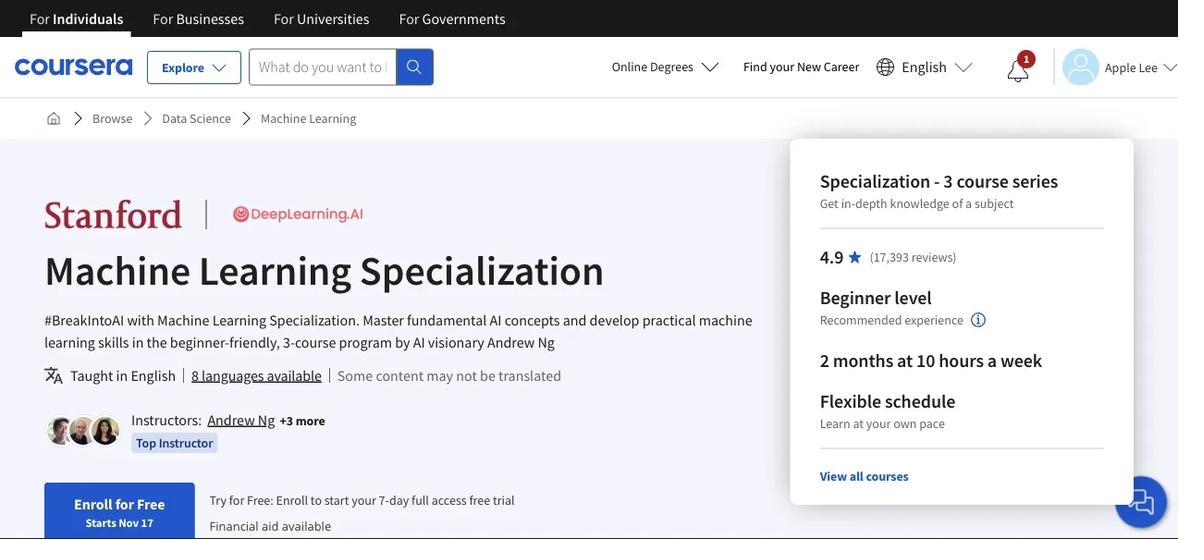 Task type: locate. For each thing, give the bounding box(es) containing it.
for for businesses
[[153, 9, 173, 28]]

learning
[[309, 110, 356, 127], [199, 244, 352, 295], [212, 311, 266, 329]]

browse
[[92, 110, 133, 127]]

knowledge
[[890, 195, 950, 212]]

in left the
[[132, 333, 144, 351]]

machine up beginner-
[[157, 311, 209, 329]]

1 vertical spatial english
[[131, 366, 176, 385]]

machine down what do you want to learn? text box
[[261, 110, 306, 127]]

english inside english button
[[902, 58, 947, 76]]

0 vertical spatial your
[[770, 58, 794, 75]]

english
[[902, 58, 947, 76], [131, 366, 176, 385]]

1 horizontal spatial ai
[[490, 311, 502, 329]]

a
[[966, 195, 972, 212], [988, 349, 997, 372]]

for inside the 'try for free: enroll to start your 7-day full access free trial financial aid available'
[[229, 492, 244, 508]]

-
[[934, 170, 940, 193]]

friendly,
[[229, 333, 280, 351]]

1 horizontal spatial ng
[[538, 333, 555, 351]]

1 vertical spatial andrew
[[208, 411, 255, 429]]

0 vertical spatial in
[[132, 333, 144, 351]]

course up 'subject'
[[957, 170, 1009, 193]]

starts
[[86, 515, 116, 530]]

17
[[141, 515, 153, 530]]

2 vertical spatial machine
[[157, 311, 209, 329]]

chat with us image
[[1126, 487, 1156, 517]]

1 vertical spatial a
[[988, 349, 997, 372]]

8 languages available button
[[192, 364, 322, 387]]

learning up friendly,
[[212, 311, 266, 329]]

2 vertical spatial learning
[[212, 311, 266, 329]]

specialization up fundamental
[[360, 244, 604, 295]]

ng left +3
[[258, 411, 275, 429]]

free
[[469, 492, 490, 508]]

at left 10
[[897, 349, 913, 372]]

your left 'own' at right
[[866, 415, 891, 432]]

ng inside #breakintoai with machine learning specialization. master fundamental ai concepts and develop practical machine learning skills in the beginner-friendly, 3-course program by ai visionary andrew ng
[[538, 333, 555, 351]]

andrew
[[487, 333, 535, 351], [208, 411, 255, 429]]

3 for from the left
[[274, 9, 294, 28]]

your right find
[[770, 58, 794, 75]]

machine learning
[[261, 110, 356, 127]]

machine for machine learning
[[261, 110, 306, 127]]

for governments
[[399, 9, 506, 28]]

the
[[147, 333, 167, 351]]

andrew down languages
[[208, 411, 255, 429]]

available down to
[[282, 517, 331, 534]]

program
[[339, 333, 392, 351]]

2 vertical spatial your
[[352, 492, 376, 508]]

machine learning link
[[253, 102, 364, 135]]

course down specialization. at the left
[[295, 333, 336, 351]]

english down the
[[131, 366, 176, 385]]

degrees
[[650, 58, 694, 75]]

for left 'businesses'
[[153, 9, 173, 28]]

view
[[820, 468, 847, 485]]

0 vertical spatial english
[[902, 58, 947, 76]]

What do you want to learn? text field
[[249, 49, 397, 86]]

8
[[192, 366, 199, 385]]

enroll
[[276, 492, 308, 508], [74, 495, 112, 513]]

0 horizontal spatial at
[[853, 415, 864, 432]]

0 vertical spatial ng
[[538, 333, 555, 351]]

view all courses link
[[820, 468, 909, 485]]

new
[[797, 58, 821, 75]]

1 horizontal spatial at
[[897, 349, 913, 372]]

0 horizontal spatial english
[[131, 366, 176, 385]]

1 vertical spatial your
[[866, 415, 891, 432]]

0 horizontal spatial a
[[966, 195, 972, 212]]

in right taught at the bottom
[[116, 366, 128, 385]]

for individuals
[[30, 9, 123, 28]]

learning
[[44, 333, 95, 351]]

1 vertical spatial ai
[[413, 333, 425, 351]]

concepts
[[505, 311, 560, 329]]

available down 3-
[[267, 366, 322, 385]]

1 horizontal spatial for
[[229, 492, 244, 508]]

access
[[432, 492, 467, 508]]

deeplearning.ai image
[[229, 198, 368, 231]]

machine up with
[[44, 244, 191, 295]]

enroll for free starts nov 17
[[74, 495, 165, 530]]

your
[[770, 58, 794, 75], [866, 415, 891, 432], [352, 492, 376, 508]]

1 vertical spatial course
[[295, 333, 336, 351]]

0 vertical spatial machine
[[261, 110, 306, 127]]

experience
[[905, 312, 964, 329]]

enroll left to
[[276, 492, 308, 508]]

available inside 'button'
[[267, 366, 322, 385]]

with
[[127, 311, 154, 329]]

for left governments
[[399, 9, 419, 28]]

ai left 'concepts'
[[490, 311, 502, 329]]

4 for from the left
[[399, 9, 419, 28]]

free:
[[247, 492, 274, 508]]

english right career
[[902, 58, 947, 76]]

information about difficulty level pre-requisites. image
[[971, 313, 986, 327]]

depth
[[856, 195, 888, 212]]

0 horizontal spatial in
[[116, 366, 128, 385]]

None search field
[[249, 49, 434, 86]]

some
[[337, 366, 373, 385]]

own
[[893, 415, 917, 432]]

for inside enroll for free starts nov 17
[[115, 495, 134, 513]]

learning for machine learning specialization
[[199, 244, 352, 295]]

specialization up depth
[[820, 170, 931, 193]]

1 vertical spatial machine
[[44, 244, 191, 295]]

for left individuals
[[30, 9, 50, 28]]

machine learning specialization
[[44, 244, 604, 295]]

enroll inside enroll for free starts nov 17
[[74, 495, 112, 513]]

1 vertical spatial at
[[853, 415, 864, 432]]

0 horizontal spatial ng
[[258, 411, 275, 429]]

explore
[[162, 59, 204, 76]]

andrew inside instructors: andrew ng +3 more top instructor
[[208, 411, 255, 429]]

enroll inside the 'try for free: enroll to start your 7-day full access free trial financial aid available'
[[276, 492, 308, 508]]

learning down deeplearning.ai image
[[199, 244, 352, 295]]

course inside #breakintoai with machine learning specialization. master fundamental ai concepts and develop practical machine learning skills in the beginner-friendly, 3-course program by ai visionary andrew ng
[[295, 333, 336, 351]]

1 vertical spatial learning
[[199, 244, 352, 295]]

0 horizontal spatial enroll
[[74, 495, 112, 513]]

for right try at the left of the page
[[229, 492, 244, 508]]

view all courses
[[820, 468, 909, 485]]

0 vertical spatial learning
[[309, 110, 356, 127]]

nov
[[119, 515, 139, 530]]

8 languages available
[[192, 366, 322, 385]]

andrew down 'concepts'
[[487, 333, 535, 351]]

0 horizontal spatial for
[[115, 495, 134, 513]]

for left universities
[[274, 9, 294, 28]]

specialization - 3 course series get in-depth knowledge of a subject
[[820, 170, 1058, 212]]

series
[[1012, 170, 1058, 193]]

for up nov
[[115, 495, 134, 513]]

available
[[267, 366, 322, 385], [282, 517, 331, 534]]

courses
[[866, 468, 909, 485]]

and
[[563, 311, 587, 329]]

0 horizontal spatial your
[[352, 492, 376, 508]]

1 horizontal spatial in
[[132, 333, 144, 351]]

hours
[[939, 349, 984, 372]]

at right learn
[[853, 415, 864, 432]]

machine
[[261, 110, 306, 127], [44, 244, 191, 295], [157, 311, 209, 329]]

ng down 'concepts'
[[538, 333, 555, 351]]

andrew inside #breakintoai with machine learning specialization. master fundamental ai concepts and develop practical machine learning skills in the beginner-friendly, 3-course program by ai visionary andrew ng
[[487, 333, 535, 351]]

banner navigation
[[15, 0, 520, 37]]

to
[[311, 492, 322, 508]]

1 vertical spatial ng
[[258, 411, 275, 429]]

english button
[[869, 37, 980, 97]]

1 vertical spatial available
[[282, 517, 331, 534]]

your inside flexible schedule learn at your own pace
[[866, 415, 891, 432]]

data science link
[[155, 102, 239, 135]]

0 vertical spatial andrew
[[487, 333, 535, 351]]

1 horizontal spatial andrew
[[487, 333, 535, 351]]

0 vertical spatial a
[[966, 195, 972, 212]]

geoff ladwig image
[[69, 417, 97, 445]]

by
[[395, 333, 410, 351]]

a left "week"
[[988, 349, 997, 372]]

taught
[[70, 366, 113, 385]]

lee
[[1139, 59, 1158, 75]]

1 horizontal spatial specialization
[[820, 170, 931, 193]]

in-
[[841, 195, 856, 212]]

0 vertical spatial at
[[897, 349, 913, 372]]

0 horizontal spatial specialization
[[360, 244, 604, 295]]

data
[[162, 110, 187, 127]]

0 vertical spatial specialization
[[820, 170, 931, 193]]

in
[[132, 333, 144, 351], [116, 366, 128, 385]]

(17,393
[[870, 249, 909, 265]]

1 horizontal spatial enroll
[[276, 492, 308, 508]]

level
[[895, 286, 932, 309]]

0 horizontal spatial course
[[295, 333, 336, 351]]

individuals
[[53, 9, 123, 28]]

your inside the 'try for free: enroll to start your 7-day full access free trial financial aid available'
[[352, 492, 376, 508]]

2 for from the left
[[153, 9, 173, 28]]

2 horizontal spatial your
[[866, 415, 891, 432]]

translated
[[498, 366, 561, 385]]

1 horizontal spatial course
[[957, 170, 1009, 193]]

more
[[296, 412, 325, 429]]

0 horizontal spatial andrew
[[208, 411, 255, 429]]

schedule
[[885, 390, 956, 413]]

months
[[833, 349, 894, 372]]

1 vertical spatial specialization
[[360, 244, 604, 295]]

0 vertical spatial course
[[957, 170, 1009, 193]]

1 for from the left
[[30, 9, 50, 28]]

ai right by
[[413, 333, 425, 351]]

top
[[136, 435, 156, 451]]

your left 7-
[[352, 492, 376, 508]]

a inside specialization - 3 course series get in-depth knowledge of a subject
[[966, 195, 972, 212]]

for universities
[[274, 9, 369, 28]]

learning down what do you want to learn? text box
[[309, 110, 356, 127]]

(17,393 reviews)
[[870, 249, 957, 265]]

online degrees button
[[597, 46, 734, 87]]

1 horizontal spatial your
[[770, 58, 794, 75]]

for
[[30, 9, 50, 28], [153, 9, 173, 28], [274, 9, 294, 28], [399, 9, 419, 28]]

for for try
[[229, 492, 244, 508]]

enroll up 'starts'
[[74, 495, 112, 513]]

all
[[850, 468, 864, 485]]

a right "of"
[[966, 195, 972, 212]]

pace
[[919, 415, 945, 432]]

0 vertical spatial available
[[267, 366, 322, 385]]

machine inside #breakintoai with machine learning specialization. master fundamental ai concepts and develop practical machine learning skills in the beginner-friendly, 3-course program by ai visionary andrew ng
[[157, 311, 209, 329]]

0 horizontal spatial ai
[[413, 333, 425, 351]]

1 horizontal spatial english
[[902, 58, 947, 76]]

specialization.
[[269, 311, 360, 329]]



Task type: describe. For each thing, give the bounding box(es) containing it.
learn
[[820, 415, 850, 432]]

financial aid available button
[[209, 517, 331, 534]]

languages
[[202, 366, 264, 385]]

data science
[[162, 110, 231, 127]]

beginner
[[820, 286, 891, 309]]

some content may not be translated
[[337, 366, 561, 385]]

stanford university image
[[44, 198, 183, 231]]

home image
[[46, 111, 61, 126]]

browse link
[[85, 102, 140, 135]]

+3 more button
[[280, 411, 325, 430]]

apple lee
[[1105, 59, 1158, 75]]

machine for machine learning specialization
[[44, 244, 191, 295]]

skills
[[98, 333, 129, 351]]

try
[[209, 492, 227, 508]]

fundamental
[[407, 311, 487, 329]]

may
[[427, 366, 453, 385]]

for for enroll
[[115, 495, 134, 513]]

instructors:
[[131, 411, 202, 429]]

course inside specialization - 3 course series get in-depth knowledge of a subject
[[957, 170, 1009, 193]]

ng inside instructors: andrew ng +3 more top instructor
[[258, 411, 275, 429]]

be
[[480, 366, 496, 385]]

find
[[743, 58, 767, 75]]

3-
[[283, 333, 295, 351]]

2
[[820, 349, 829, 372]]

career
[[824, 58, 859, 75]]

master
[[363, 311, 404, 329]]

0 vertical spatial ai
[[490, 311, 502, 329]]

2 months at 10 hours a week
[[820, 349, 1042, 372]]

1 horizontal spatial a
[[988, 349, 997, 372]]

businesses
[[176, 9, 244, 28]]

taught in english
[[70, 366, 176, 385]]

start
[[324, 492, 349, 508]]

at inside flexible schedule learn at your own pace
[[853, 415, 864, 432]]

online degrees
[[612, 58, 694, 75]]

andrew ng image
[[47, 417, 75, 445]]

your inside "link"
[[770, 58, 794, 75]]

find your new career link
[[734, 55, 869, 79]]

apple
[[1105, 59, 1136, 75]]

7-
[[379, 492, 389, 508]]

in inside #breakintoai with machine learning specialization. master fundamental ai concepts and develop practical machine learning skills in the beginner-friendly, 3-course program by ai visionary andrew ng
[[132, 333, 144, 351]]

machine
[[699, 311, 752, 329]]

universities
[[297, 9, 369, 28]]

flexible schedule learn at your own pace
[[820, 390, 956, 432]]

develop
[[590, 311, 639, 329]]

aid
[[262, 517, 279, 534]]

reviews)
[[912, 249, 957, 265]]

learning inside #breakintoai with machine learning specialization. master fundamental ai concepts and develop practical machine learning skills in the beginner-friendly, 3-course program by ai visionary andrew ng
[[212, 311, 266, 329]]

trial
[[493, 492, 515, 508]]

learning for machine learning
[[309, 110, 356, 127]]

andrew ng link
[[208, 411, 275, 429]]

financial
[[209, 517, 259, 534]]

+3
[[280, 412, 293, 429]]

specialization inside specialization - 3 course series get in-depth knowledge of a subject
[[820, 170, 931, 193]]

free
[[137, 495, 165, 513]]

beginner-
[[170, 333, 229, 351]]

explore button
[[147, 51, 241, 84]]

full
[[412, 492, 429, 508]]

beginner level
[[820, 286, 932, 309]]

governments
[[422, 9, 506, 28]]

day
[[389, 492, 409, 508]]

online
[[612, 58, 648, 75]]

recommended
[[820, 312, 902, 329]]

available inside the 'try for free: enroll to start your 7-day full access free trial financial aid available'
[[282, 517, 331, 534]]

show notifications image
[[1007, 60, 1029, 82]]

for businesses
[[153, 9, 244, 28]]

aarti bagul image
[[92, 417, 119, 445]]

apple lee button
[[1053, 49, 1178, 86]]

1 button
[[992, 49, 1044, 93]]

try for free: enroll to start your 7-day full access free trial financial aid available
[[209, 492, 515, 534]]

for for universities
[[274, 9, 294, 28]]

4.9
[[820, 246, 844, 269]]

practical
[[642, 311, 696, 329]]

10
[[916, 349, 935, 372]]

for for governments
[[399, 9, 419, 28]]

of
[[952, 195, 963, 212]]

flexible
[[820, 390, 881, 413]]

coursera image
[[15, 52, 132, 82]]

find your new career
[[743, 58, 859, 75]]

3
[[944, 170, 953, 193]]

visionary
[[428, 333, 484, 351]]

1 vertical spatial in
[[116, 366, 128, 385]]

for for individuals
[[30, 9, 50, 28]]

not
[[456, 366, 477, 385]]

instructor
[[159, 435, 213, 451]]



Task type: vqa. For each thing, say whether or not it's contained in the screenshot.
Learning corresponding to Machine Learning
yes



